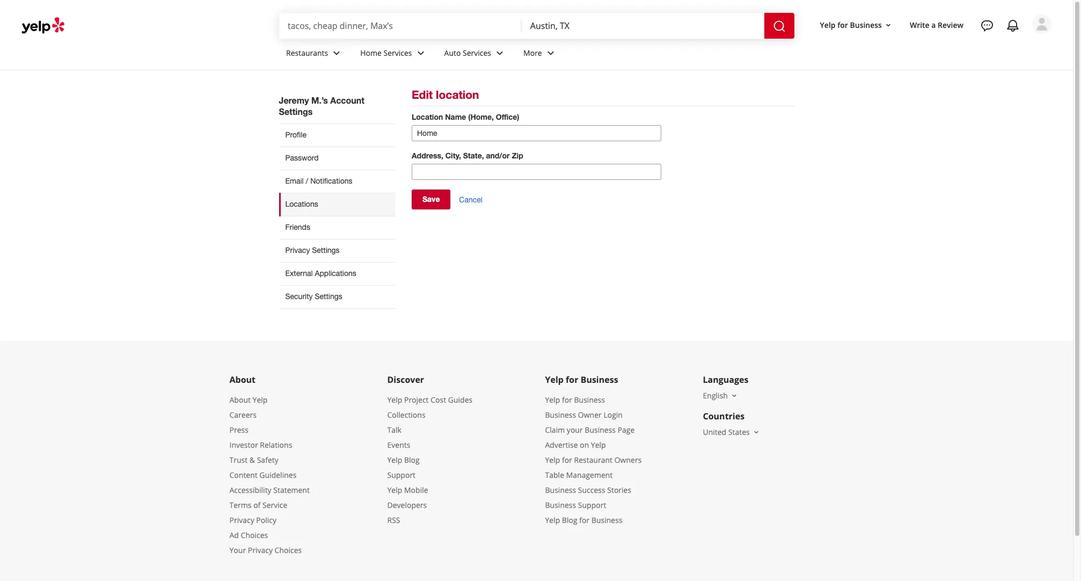 Task type: locate. For each thing, give the bounding box(es) containing it.
support down success
[[578, 500, 607, 510]]

services for auto services
[[463, 48, 492, 58]]

about yelp link
[[230, 395, 268, 405]]

blog down business support link
[[562, 515, 578, 525]]

more
[[524, 48, 542, 58]]

service
[[263, 500, 288, 510]]

business
[[851, 20, 883, 30], [581, 374, 619, 386], [575, 395, 606, 405], [546, 410, 577, 420], [585, 425, 616, 435], [546, 485, 577, 495], [546, 500, 577, 510], [592, 515, 623, 525]]

1 horizontal spatial none field
[[531, 20, 756, 32]]

1 vertical spatial yelp for business
[[546, 374, 619, 386]]

restaurant
[[575, 455, 613, 465]]

privacy settings
[[286, 246, 340, 255]]

yelp blog for business link
[[546, 515, 623, 525]]

None search field
[[279, 13, 797, 39]]

blog
[[404, 455, 420, 465], [562, 515, 578, 525]]

services right home
[[384, 48, 412, 58]]

blog inside yelp project cost guides collections talk events yelp blog support yelp mobile developers rss
[[404, 455, 420, 465]]

1 horizontal spatial 24 chevron down v2 image
[[494, 47, 507, 59]]

table management link
[[546, 470, 613, 480]]

services
[[384, 48, 412, 58], [463, 48, 492, 58]]

16 chevron down v2 image inside yelp for business button
[[885, 21, 893, 29]]

yelp blog link
[[388, 455, 420, 465]]

16 chevron down v2 image inside english dropdown button
[[731, 391, 739, 400]]

your privacy choices link
[[230, 545, 302, 555]]

services right auto
[[463, 48, 492, 58]]

2 services from the left
[[463, 48, 492, 58]]

friends
[[286, 223, 310, 232]]

None field
[[288, 20, 513, 32], [531, 20, 756, 32]]

yelp down support link
[[388, 485, 403, 495]]

yelp project cost guides collections talk events yelp blog support yelp mobile developers rss
[[388, 395, 473, 525]]

1 vertical spatial 16 chevron down v2 image
[[731, 391, 739, 400]]

success
[[578, 485, 606, 495]]

16 chevron down v2 image down languages
[[731, 391, 739, 400]]

3 24 chevron down v2 image from the left
[[545, 47, 557, 59]]

choices down privacy policy link
[[241, 530, 268, 540]]

settings for privacy
[[312, 246, 340, 255]]

settings down jeremy
[[279, 106, 313, 117]]

1 vertical spatial choices
[[275, 545, 302, 555]]

on
[[580, 440, 589, 450]]

2 horizontal spatial 24 chevron down v2 image
[[545, 47, 557, 59]]

jeremy m.'s account settings
[[279, 95, 365, 117]]

1 none field from the left
[[288, 20, 513, 32]]

english button
[[703, 390, 739, 401]]

support down yelp blog 'link' in the left of the page
[[388, 470, 416, 480]]

2 vertical spatial 16 chevron down v2 image
[[752, 428, 761, 437]]

auto services
[[445, 48, 492, 58]]

none field up home services link
[[288, 20, 513, 32]]

settings inside privacy settings link
[[312, 246, 340, 255]]

about yelp careers press investor relations trust & safety content guidelines accessibility statement terms of service privacy policy ad choices your privacy choices
[[230, 395, 310, 555]]

0 vertical spatial settings
[[279, 106, 313, 117]]

united states button
[[703, 427, 761, 437]]

privacy down ad choices link
[[248, 545, 273, 555]]

yelp for business
[[821, 20, 883, 30], [546, 374, 619, 386]]

yelp right search icon
[[821, 20, 836, 30]]

united states
[[703, 427, 750, 437]]

support inside yelp for business business owner login claim your business page advertise on yelp yelp for restaurant owners table management business success stories business support yelp blog for business
[[578, 500, 607, 510]]

24 chevron down v2 image inside home services link
[[414, 47, 427, 59]]

about for about
[[230, 374, 256, 386]]

save
[[423, 194, 440, 204]]

business success stories link
[[546, 485, 632, 495]]

office)
[[496, 112, 520, 121]]

address,
[[412, 151, 444, 160]]

16 chevron down v2 image
[[885, 21, 893, 29], [731, 391, 739, 400], [752, 428, 761, 437]]

0 horizontal spatial choices
[[241, 530, 268, 540]]

states
[[729, 427, 750, 437]]

m.'s
[[312, 95, 328, 105]]

restaurants link
[[278, 39, 352, 70]]

2 about from the top
[[230, 395, 251, 405]]

none field up business categories element at the top
[[531, 20, 756, 32]]

search image
[[773, 20, 786, 33]]

your
[[567, 425, 583, 435]]

privacy
[[286, 246, 310, 255], [230, 515, 254, 525], [248, 545, 273, 555]]

24 chevron down v2 image right more at the top of page
[[545, 47, 557, 59]]

about up careers link
[[230, 395, 251, 405]]

careers
[[230, 410, 257, 420]]

external
[[286, 269, 313, 278]]

home
[[361, 48, 382, 58]]

1 horizontal spatial choices
[[275, 545, 302, 555]]

24 chevron down v2 image inside the auto services link
[[494, 47, 507, 59]]

0 horizontal spatial 16 chevron down v2 image
[[731, 391, 739, 400]]

about up about yelp link
[[230, 374, 256, 386]]

privacy down friends
[[286, 246, 310, 255]]

support inside yelp project cost guides collections talk events yelp blog support yelp mobile developers rss
[[388, 470, 416, 480]]

messages image
[[981, 19, 994, 32]]

settings
[[279, 106, 313, 117], [312, 246, 340, 255], [315, 292, 343, 301]]

0 vertical spatial choices
[[241, 530, 268, 540]]

24 chevron down v2 image left auto
[[414, 47, 427, 59]]

investor
[[230, 440, 258, 450]]

settings up external applications
[[312, 246, 340, 255]]

0 horizontal spatial services
[[384, 48, 412, 58]]

16 chevron down v2 image inside the united states dropdown button
[[752, 428, 761, 437]]

for
[[838, 20, 849, 30], [566, 374, 579, 386], [562, 395, 573, 405], [562, 455, 573, 465], [580, 515, 590, 525]]

name
[[445, 112, 466, 121]]

yelp
[[821, 20, 836, 30], [546, 374, 564, 386], [253, 395, 268, 405], [388, 395, 403, 405], [546, 395, 560, 405], [591, 440, 606, 450], [388, 455, 403, 465], [546, 455, 560, 465], [388, 485, 403, 495], [546, 515, 560, 525]]

english
[[703, 390, 728, 401]]

0 vertical spatial yelp for business
[[821, 20, 883, 30]]

2 horizontal spatial 16 chevron down v2 image
[[885, 21, 893, 29]]

0 horizontal spatial 24 chevron down v2 image
[[414, 47, 427, 59]]

safety
[[257, 455, 279, 465]]

1 vertical spatial about
[[230, 395, 251, 405]]

events link
[[388, 440, 411, 450]]

0 vertical spatial blog
[[404, 455, 420, 465]]

1 horizontal spatial blog
[[562, 515, 578, 525]]

0 horizontal spatial none field
[[288, 20, 513, 32]]

owner
[[578, 410, 602, 420]]

1 horizontal spatial services
[[463, 48, 492, 58]]

1 services from the left
[[384, 48, 412, 58]]

settings inside security settings link
[[315, 292, 343, 301]]

password
[[286, 154, 319, 162]]

1 horizontal spatial 16 chevron down v2 image
[[752, 428, 761, 437]]

0 vertical spatial support
[[388, 470, 416, 480]]

1 vertical spatial support
[[578, 500, 607, 510]]

none field the find
[[288, 20, 513, 32]]

none field near
[[531, 20, 756, 32]]

0 vertical spatial about
[[230, 374, 256, 386]]

ad choices link
[[230, 530, 268, 540]]

developers link
[[388, 500, 427, 510]]

1 horizontal spatial yelp for business
[[821, 20, 883, 30]]

countries
[[703, 410, 745, 422]]

16 chevron down v2 image left write
[[885, 21, 893, 29]]

None text field
[[412, 125, 662, 141]]

24 chevron down v2 image for home services
[[414, 47, 427, 59]]

0 horizontal spatial support
[[388, 470, 416, 480]]

1 vertical spatial blog
[[562, 515, 578, 525]]

1 24 chevron down v2 image from the left
[[414, 47, 427, 59]]

settings down applications
[[315, 292, 343, 301]]

0 vertical spatial 16 chevron down v2 image
[[885, 21, 893, 29]]

languages
[[703, 374, 749, 386]]

0 horizontal spatial blog
[[404, 455, 420, 465]]

yelp project cost guides link
[[388, 395, 473, 405]]

Near text field
[[531, 20, 756, 32]]

blog up support link
[[404, 455, 420, 465]]

2 none field from the left
[[531, 20, 756, 32]]

claim your business page link
[[546, 425, 635, 435]]

table
[[546, 470, 565, 480]]

write
[[911, 20, 930, 30]]

24 chevron down v2 image for auto services
[[494, 47, 507, 59]]

events
[[388, 440, 411, 450]]

None text field
[[412, 164, 662, 180]]

yelp up collections
[[388, 395, 403, 405]]

yelp for restaurant owners link
[[546, 455, 642, 465]]

privacy down the terms
[[230, 515, 254, 525]]

about
[[230, 374, 256, 386], [230, 395, 251, 405]]

locations link
[[279, 193, 396, 216]]

1 vertical spatial settings
[[312, 246, 340, 255]]

password link
[[279, 147, 396, 170]]

1 about from the top
[[230, 374, 256, 386]]

location
[[412, 112, 443, 121]]

1 horizontal spatial support
[[578, 500, 607, 510]]

16 chevron down v2 image right the states
[[752, 428, 761, 437]]

24 chevron down v2 image right auto services
[[494, 47, 507, 59]]

2 vertical spatial settings
[[315, 292, 343, 301]]

support
[[388, 470, 416, 480], [578, 500, 607, 510]]

choices down policy
[[275, 545, 302, 555]]

business inside yelp for business button
[[851, 20, 883, 30]]

24 chevron down v2 image for more
[[545, 47, 557, 59]]

settings inside jeremy m.'s account settings
[[279, 106, 313, 117]]

2 24 chevron down v2 image from the left
[[494, 47, 507, 59]]

cancel
[[460, 195, 483, 204]]

edit
[[412, 88, 433, 102]]

yelp down events 'link'
[[388, 455, 403, 465]]

careers link
[[230, 410, 257, 420]]

about inside about yelp careers press investor relations trust & safety content guidelines accessibility statement terms of service privacy policy ad choices your privacy choices
[[230, 395, 251, 405]]

home services
[[361, 48, 412, 58]]

24 chevron down v2 image
[[414, 47, 427, 59], [494, 47, 507, 59], [545, 47, 557, 59]]

24 chevron down v2 image inside more link
[[545, 47, 557, 59]]

press link
[[230, 425, 249, 435]]

yelp up careers link
[[253, 395, 268, 405]]

review
[[939, 20, 964, 30]]

and/or
[[486, 151, 510, 160]]



Task type: describe. For each thing, give the bounding box(es) containing it.
advertise on yelp link
[[546, 440, 606, 450]]

(home,
[[469, 112, 494, 121]]

discover
[[388, 374, 424, 386]]

16 chevron down v2 image for languages
[[731, 391, 739, 400]]

cost
[[431, 395, 446, 405]]

16 chevron down v2 image for countries
[[752, 428, 761, 437]]

talk link
[[388, 425, 402, 435]]

press
[[230, 425, 249, 435]]

content guidelines link
[[230, 470, 297, 480]]

privacy settings link
[[279, 239, 396, 262]]

yelp for business inside button
[[821, 20, 883, 30]]

investor relations link
[[230, 440, 292, 450]]

accessibility statement link
[[230, 485, 310, 495]]

notifications image
[[1007, 19, 1020, 32]]

/
[[306, 177, 309, 185]]

24 chevron down v2 image
[[331, 47, 343, 59]]

yelp up table
[[546, 455, 560, 465]]

trust & safety link
[[230, 455, 279, 465]]

terms
[[230, 500, 252, 510]]

yelp inside about yelp careers press investor relations trust & safety content guidelines accessibility statement terms of service privacy policy ad choices your privacy choices
[[253, 395, 268, 405]]

yelp for business button
[[816, 15, 898, 35]]

yelp up yelp for business link
[[546, 374, 564, 386]]

owners
[[615, 455, 642, 465]]

profile
[[286, 131, 307, 139]]

location name (home, office)
[[412, 112, 520, 121]]

privacy policy link
[[230, 515, 277, 525]]

terms of service link
[[230, 500, 288, 510]]

external applications
[[286, 269, 357, 278]]

rss link
[[388, 515, 401, 525]]

profile link
[[279, 124, 396, 147]]

guidelines
[[260, 470, 297, 480]]

management
[[567, 470, 613, 480]]

collections link
[[388, 410, 426, 420]]

user actions element
[[812, 13, 1067, 80]]

advertise
[[546, 440, 578, 450]]

home services link
[[352, 39, 436, 70]]

accessibility
[[230, 485, 272, 495]]

of
[[254, 500, 261, 510]]

state,
[[463, 151, 484, 160]]

email / notifications link
[[279, 170, 396, 193]]

yelp for business link
[[546, 395, 606, 405]]

business support link
[[546, 500, 607, 510]]

jeremy
[[279, 95, 309, 105]]

save button
[[412, 190, 451, 210]]

about for about yelp careers press investor relations trust & safety content guidelines accessibility statement terms of service privacy policy ad choices your privacy choices
[[230, 395, 251, 405]]

settings for security
[[315, 292, 343, 301]]

page
[[618, 425, 635, 435]]

claim
[[546, 425, 565, 435]]

yelp mobile link
[[388, 485, 428, 495]]

&
[[250, 455, 255, 465]]

notifications
[[311, 177, 353, 185]]

0 vertical spatial privacy
[[286, 246, 310, 255]]

email / notifications
[[286, 177, 353, 185]]

yelp up "claim"
[[546, 395, 560, 405]]

blog inside yelp for business business owner login claim your business page advertise on yelp yelp for restaurant owners table management business success stories business support yelp blog for business
[[562, 515, 578, 525]]

business categories element
[[278, 39, 1052, 70]]

account
[[330, 95, 365, 105]]

1 vertical spatial privacy
[[230, 515, 254, 525]]

auto services link
[[436, 39, 515, 70]]

content
[[230, 470, 258, 480]]

collections
[[388, 410, 426, 420]]

friends link
[[279, 216, 396, 239]]

Find text field
[[288, 20, 513, 32]]

your
[[230, 545, 246, 555]]

yelp inside button
[[821, 20, 836, 30]]

0 horizontal spatial yelp for business
[[546, 374, 619, 386]]

stories
[[608, 485, 632, 495]]

relations
[[260, 440, 292, 450]]

for inside button
[[838, 20, 849, 30]]

yelp right on
[[591, 440, 606, 450]]

jeremy m. image
[[1033, 15, 1052, 34]]

external applications link
[[279, 262, 396, 285]]

security settings link
[[279, 285, 396, 309]]

city,
[[446, 151, 461, 160]]

2 vertical spatial privacy
[[248, 545, 273, 555]]

developers
[[388, 500, 427, 510]]

rss
[[388, 515, 401, 525]]

security
[[286, 292, 313, 301]]

yelp down business support link
[[546, 515, 560, 525]]

services for home services
[[384, 48, 412, 58]]

trust
[[230, 455, 248, 465]]

mobile
[[404, 485, 428, 495]]

login
[[604, 410, 623, 420]]

address, city, state, and/or zip
[[412, 151, 524, 160]]

guides
[[448, 395, 473, 405]]

policy
[[256, 515, 277, 525]]

write a review
[[911, 20, 964, 30]]

yelp for business business owner login claim your business page advertise on yelp yelp for restaurant owners table management business success stories business support yelp blog for business
[[546, 395, 642, 525]]

restaurants
[[286, 48, 328, 58]]

zip
[[512, 151, 524, 160]]

more link
[[515, 39, 566, 70]]



Task type: vqa. For each thing, say whether or not it's contained in the screenshot.
Support
yes



